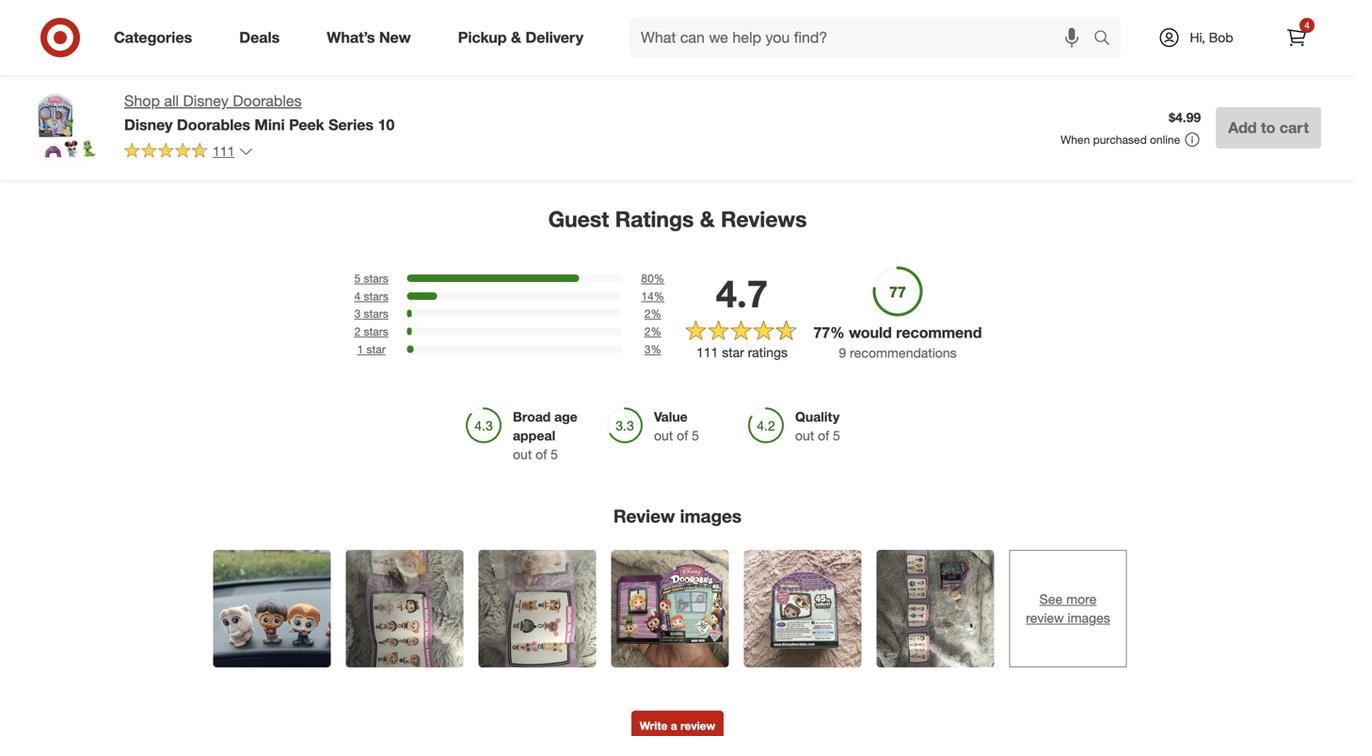 Task type: vqa. For each thing, say whether or not it's contained in the screenshot.
Snackles
yes



Task type: locate. For each thing, give the bounding box(es) containing it.
1 horizontal spatial l.o.l.
[[1197, 26, 1230, 42]]

of down quality
[[818, 428, 829, 444]]

to
[[1261, 119, 1275, 137]]

star left ratings at right
[[722, 344, 744, 361]]

0 horizontal spatial 4
[[354, 289, 361, 303]]

2 down 14
[[644, 307, 651, 321]]

surprise! right bob
[[1233, 26, 1286, 42]]

1 horizontal spatial star
[[722, 344, 744, 361]]

0 horizontal spatial star
[[366, 342, 386, 356]]

bubble
[[1290, 26, 1332, 42]]

out down value
[[654, 428, 673, 444]]

0 horizontal spatial review
[[680, 719, 715, 734]]

sale
[[870, 12, 892, 26], [1055, 12, 1077, 26]]

0 horizontal spatial brands
[[237, 42, 279, 59]]

sale right the $19.99
[[870, 12, 892, 26]]

3 stars from the top
[[364, 307, 388, 321]]

2 sale from the left
[[1055, 12, 1077, 26]]

of down value
[[677, 428, 688, 444]]

0 horizontal spatial surprise!
[[82, 26, 134, 42]]

doorables down wardrobe
[[233, 92, 302, 110]]

1 vertical spatial 3
[[644, 342, 651, 356]]

2 horizontal spatial brands
[[1097, 26, 1139, 42]]

reg inside reg $8.99 sale 5 surprise mini brands disney d100 platinum capsule collectible toy
[[1005, 12, 1021, 26]]

reg inside reg $79.99 l.o.l. surprise! mega ball magic! sponsored
[[45, 12, 62, 26]]

1 stars from the top
[[364, 271, 388, 286]]

review down the see
[[1026, 610, 1064, 627]]

1 vertical spatial 111
[[696, 344, 718, 361]]

new
[[379, 28, 411, 47]]

what's new link
[[311, 17, 434, 58]]

0 vertical spatial disney
[[1005, 42, 1045, 59]]

ball
[[175, 26, 197, 42]]

1 left dream
[[324, 42, 331, 59]]

out for value out of 5
[[654, 428, 673, 444]]

1 horizontal spatial 1
[[357, 342, 363, 356]]

0 horizontal spatial sale
[[870, 12, 892, 26]]

capsule
[[1005, 59, 1053, 75]]

0 vertical spatial 4
[[1304, 19, 1310, 31]]

1 horizontal spatial 4
[[1304, 19, 1310, 31]]

reg $79.99 l.o.l. surprise! mega ball magic! sponsored
[[45, 12, 197, 73]]

1 vertical spatial review
[[680, 719, 715, 734]]

star for 111
[[722, 344, 744, 361]]

of inside quality out of 5
[[818, 428, 829, 444]]

disney down shop
[[124, 116, 173, 134]]

mini
[[685, 12, 710, 28], [351, 26, 375, 42], [1069, 26, 1094, 42], [254, 116, 285, 134]]

surprise!
[[82, 26, 134, 42], [1233, 26, 1286, 42]]

2 horizontal spatial of
[[818, 428, 829, 444]]

categories link
[[98, 17, 216, 58]]

2 surprise! from the left
[[1233, 26, 1286, 42]]

2 stars from the top
[[364, 289, 388, 303]]

3
[[354, 307, 361, 321], [644, 342, 651, 356]]

0 vertical spatial review
[[1026, 610, 1064, 627]]

sale inside reg $19.99 sale squishville by squishmallows pink play & display
[[870, 12, 892, 26]]

collectible
[[1057, 59, 1119, 75]]

2 stars
[[354, 325, 388, 339]]

1 horizontal spatial review
[[1026, 610, 1064, 627]]

surprise for series
[[632, 12, 681, 28]]

3 down 4 stars
[[354, 307, 361, 321]]

reg
[[45, 12, 62, 26], [813, 12, 829, 26], [1005, 12, 1021, 26]]

1 down "2 stars"
[[357, 342, 363, 356]]

stars for 3 stars
[[364, 307, 388, 321]]

search button
[[1085, 17, 1130, 62]]

a
[[671, 719, 677, 734]]

disney
[[1005, 42, 1045, 59], [183, 92, 229, 110], [124, 116, 173, 134]]

of inside value out of 5
[[677, 428, 688, 444]]

& left "display"
[[813, 59, 821, 75]]

3 for 3 %
[[644, 342, 651, 356]]

2 horizontal spatial disney
[[1005, 42, 1045, 59]]

reg left $8.99
[[1005, 12, 1021, 26]]

series inside shop all disney doorables disney doorables mini peek series 10
[[329, 116, 374, 134]]

2 horizontal spatial &
[[813, 59, 821, 75]]

sale right $8.99
[[1055, 12, 1077, 26]]

What can we help you find? suggestions appear below search field
[[630, 17, 1098, 58]]

surprise inside 5 surprise snackles series 1 plush small sponsored
[[440, 12, 490, 28]]

guest review image 6 of 12, zoom in image
[[877, 551, 994, 668]]

% for 1 star
[[651, 342, 661, 356]]

deals
[[239, 28, 280, 47]]

4 stars from the top
[[364, 325, 388, 339]]

add
[[1228, 119, 1257, 137]]

magic!
[[45, 42, 85, 59]]

5 inside quality out of 5
[[833, 428, 840, 444]]

& down snackles
[[511, 28, 521, 47]]

1 horizontal spatial 111
[[696, 344, 718, 361]]

2 horizontal spatial reg
[[1005, 12, 1021, 26]]

see more review images button
[[1009, 551, 1127, 668]]

review inside see more review images
[[1026, 610, 1064, 627]]

fashion
[[301, 26, 347, 42]]

reg inside reg $19.99 sale squishville by squishmallows pink play & display
[[813, 12, 829, 26]]

& right ratings at top
[[700, 206, 715, 232]]

1 surprise! from the left
[[82, 26, 134, 42]]

0 horizontal spatial images
[[680, 506, 742, 527]]

1 vertical spatial 4
[[354, 289, 361, 303]]

&
[[511, 28, 521, 47], [813, 59, 821, 75], [700, 206, 715, 232]]

peek
[[289, 116, 324, 134]]

stars for 4 stars
[[364, 289, 388, 303]]

stars
[[364, 271, 388, 286], [364, 289, 388, 303], [364, 307, 388, 321], [364, 325, 388, 339]]

0 vertical spatial doorables
[[233, 92, 302, 110]]

1 horizontal spatial sale
[[1055, 12, 1077, 26]]

out
[[654, 428, 673, 444], [795, 428, 814, 444], [513, 446, 532, 463]]

$19.99
[[833, 12, 866, 26]]

of
[[677, 428, 688, 444], [818, 428, 829, 444], [536, 446, 547, 463]]

star down "2 stars"
[[366, 342, 386, 356]]

0 horizontal spatial &
[[511, 28, 521, 47]]

images down more
[[1068, 610, 1110, 627]]

1 horizontal spatial reg
[[813, 12, 829, 26]]

stars up 3 stars
[[364, 289, 388, 303]]

recommend
[[896, 324, 982, 342]]

surprise
[[440, 12, 490, 28], [632, 12, 681, 28], [248, 26, 298, 42], [1016, 26, 1065, 42], [1197, 42, 1246, 59]]

3 reg from the left
[[1005, 12, 1021, 26]]

guest review image 3 of 12, zoom in image
[[478, 551, 596, 668]]

2 up 1 star
[[354, 325, 361, 339]]

1 vertical spatial disney
[[183, 92, 229, 110]]

surprise! left mega
[[82, 26, 134, 42]]

1 l.o.l. from the left
[[45, 26, 78, 42]]

1 vertical spatial &
[[813, 59, 821, 75]]

1 horizontal spatial brands
[[713, 12, 755, 28]]

add to cart button
[[1216, 107, 1321, 149]]

1 2 % from the top
[[644, 307, 661, 321]]

1 horizontal spatial &
[[700, 206, 715, 232]]

bob
[[1209, 29, 1233, 46]]

surprise inside 5 surprise mini brands series 5 sponsored
[[632, 12, 681, 28]]

surprise for 1
[[440, 12, 490, 28]]

surprise! inside reg $79.99 l.o.l. surprise! mega ball magic! sponsored
[[82, 26, 134, 42]]

quality out of 5
[[795, 409, 840, 444]]

1 left plush in the top left of the page
[[470, 28, 477, 45]]

add to cart
[[1228, 119, 1309, 137]]

0 horizontal spatial l.o.l.
[[45, 26, 78, 42]]

image of disney doorables mini peek series 10 image
[[34, 90, 109, 166]]

1 star
[[357, 342, 386, 356]]

disney down $8.99
[[1005, 42, 1045, 59]]

images
[[680, 506, 742, 527], [1068, 610, 1110, 627]]

d100
[[1048, 42, 1080, 59]]

reg for 5 surprise mini brands disney d100 platinum capsule collectible toy
[[1005, 12, 1021, 26]]

reg left the $19.99
[[813, 12, 829, 26]]

deals link
[[223, 17, 303, 58]]

0 horizontal spatial 3
[[354, 307, 361, 321]]

5
[[429, 12, 436, 28], [621, 12, 628, 28], [237, 26, 244, 42], [1005, 26, 1012, 42], [662, 28, 669, 45], [354, 271, 361, 286], [692, 428, 699, 444], [833, 428, 840, 444], [551, 446, 558, 463]]

see
[[1039, 592, 1063, 608]]

4 for 4 stars
[[354, 289, 361, 303]]

guest review image 4 of 12, zoom in image
[[611, 551, 729, 668]]

2 l.o.l. from the left
[[1197, 26, 1230, 42]]

reg left $79.99 in the top left of the page
[[45, 12, 62, 26]]

disney right all
[[183, 92, 229, 110]]

2 %
[[644, 307, 661, 321], [644, 325, 661, 339]]

2 horizontal spatial out
[[795, 428, 814, 444]]

series inside '5 surprise fashion mini brands series 1 dream wardrobe'
[[283, 42, 320, 59]]

what's
[[327, 28, 375, 47]]

0 horizontal spatial out
[[513, 446, 532, 463]]

1 vertical spatial images
[[1068, 610, 1110, 627]]

1 sale from the left
[[870, 12, 892, 26]]

2 2 % from the top
[[644, 325, 661, 339]]

1 horizontal spatial images
[[1068, 610, 1110, 627]]

0 vertical spatial 3
[[354, 307, 361, 321]]

1
[[470, 28, 477, 45], [324, 42, 331, 59], [357, 342, 363, 356]]

l.o.l. surprise! bubble surprise deluxe
[[1197, 26, 1332, 59]]

pickup & delivery link
[[442, 17, 607, 58]]

mega
[[138, 26, 171, 42]]

out inside value out of 5
[[654, 428, 673, 444]]

111 down shop all disney doorables disney doorables mini peek series 10
[[213, 143, 235, 159]]

2 for 2 stars
[[644, 325, 651, 339]]

star
[[366, 342, 386, 356], [722, 344, 744, 361]]

sale for by
[[870, 12, 892, 26]]

0 horizontal spatial 1
[[324, 42, 331, 59]]

0 vertical spatial 111
[[213, 143, 235, 159]]

stars up 1 star
[[364, 325, 388, 339]]

value out of 5
[[654, 409, 699, 444]]

2 vertical spatial &
[[700, 206, 715, 232]]

surprise inside l.o.l. surprise! bubble surprise deluxe
[[1197, 42, 1246, 59]]

77 % would recommend 9 recommendations
[[813, 324, 982, 361]]

of for value
[[677, 428, 688, 444]]

what's new
[[327, 28, 411, 47]]

1 horizontal spatial 3
[[644, 342, 651, 356]]

guest ratings & reviews
[[548, 206, 807, 232]]

pickup
[[458, 28, 507, 47]]

0 horizontal spatial 111
[[213, 143, 235, 159]]

mini inside 5 surprise mini brands series 5 sponsored
[[685, 12, 710, 28]]

0 vertical spatial 2 %
[[644, 307, 661, 321]]

1 vertical spatial 2 %
[[644, 325, 661, 339]]

3 down 14
[[644, 342, 651, 356]]

ratings
[[748, 344, 788, 361]]

0 horizontal spatial reg
[[45, 12, 62, 26]]

%
[[654, 271, 664, 286], [654, 289, 664, 303], [651, 307, 661, 321], [830, 324, 845, 342], [651, 325, 661, 339], [651, 342, 661, 356]]

out down quality
[[795, 428, 814, 444]]

0 horizontal spatial of
[[536, 446, 547, 463]]

review right a
[[680, 719, 715, 734]]

1 horizontal spatial surprise!
[[1233, 26, 1286, 42]]

stars for 5 stars
[[364, 271, 388, 286]]

when
[[1061, 133, 1090, 147]]

series inside 5 surprise mini brands series 5 sponsored
[[621, 28, 658, 45]]

out down appeal
[[513, 446, 532, 463]]

1 horizontal spatial of
[[677, 428, 688, 444]]

$79.99
[[65, 12, 99, 26]]

reg $8.99 sale 5 surprise mini brands disney d100 platinum capsule collectible toy
[[1005, 12, 1143, 75]]

stars up 4 stars
[[364, 271, 388, 286]]

2 % down 14 %
[[644, 307, 661, 321]]

images inside see more review images
[[1068, 610, 1110, 627]]

sale inside reg $8.99 sale 5 surprise mini brands disney d100 platinum capsule collectible toy
[[1055, 12, 1077, 26]]

l.o.l. left "categories"
[[45, 26, 78, 42]]

out inside quality out of 5
[[795, 428, 814, 444]]

2 % up 3 %
[[644, 325, 661, 339]]

disney inside reg $8.99 sale 5 surprise mini brands disney d100 platinum capsule collectible toy
[[1005, 42, 1045, 59]]

111 for 111 star ratings
[[696, 344, 718, 361]]

stars down 4 stars
[[364, 307, 388, 321]]

2 up 3 %
[[644, 325, 651, 339]]

% inside 77 % would recommend 9 recommendations
[[830, 324, 845, 342]]

0 horizontal spatial disney
[[124, 116, 173, 134]]

4 for 4
[[1304, 19, 1310, 31]]

1 reg from the left
[[45, 12, 62, 26]]

1 horizontal spatial out
[[654, 428, 673, 444]]

review
[[1026, 610, 1064, 627], [680, 719, 715, 734]]

4 stars
[[354, 289, 388, 303]]

doorables up the 111 link
[[177, 116, 250, 134]]

images right review
[[680, 506, 742, 527]]

5 surprise mini brands series 5 sponsored
[[621, 12, 755, 59]]

4
[[1304, 19, 1310, 31], [354, 289, 361, 303]]

out for quality out of 5
[[795, 428, 814, 444]]

111 right 3 %
[[696, 344, 718, 361]]

reg for squishville by squishmallows pink play & display
[[813, 12, 829, 26]]

2 reg from the left
[[813, 12, 829, 26]]

sponsored inside reg $79.99 l.o.l. surprise! mega ball magic! sponsored
[[45, 59, 101, 73]]

2 horizontal spatial 1
[[470, 28, 477, 45]]

l.o.l. left deluxe
[[1197, 26, 1230, 42]]

surprise inside '5 surprise fashion mini brands series 1 dream wardrobe'
[[248, 26, 298, 42]]

of down appeal
[[536, 446, 547, 463]]



Task type: describe. For each thing, give the bounding box(es) containing it.
wardrobe
[[237, 59, 295, 75]]

brands inside reg $8.99 sale 5 surprise mini brands disney d100 platinum capsule collectible toy
[[1097, 26, 1139, 42]]

review for see more review images
[[1026, 610, 1064, 627]]

4 link
[[1276, 17, 1317, 58]]

plush
[[481, 28, 514, 45]]

sponsored inside 5 surprise mini brands series 5 sponsored
[[621, 45, 677, 59]]

small
[[517, 28, 550, 45]]

brands inside 5 surprise mini brands series 5 sponsored
[[713, 12, 755, 28]]

play
[[934, 42, 959, 59]]

10
[[378, 116, 394, 134]]

star for 1
[[366, 342, 386, 356]]

squishmallows
[[813, 42, 901, 59]]

guest review image 1 of 12, zoom in image
[[213, 551, 331, 668]]

search
[[1085, 30, 1130, 49]]

0 vertical spatial images
[[680, 506, 742, 527]]

% for 3 stars
[[651, 307, 661, 321]]

ratings
[[615, 206, 694, 232]]

age
[[554, 409, 577, 425]]

% for 5 stars
[[654, 271, 664, 286]]

broad age appeal out of 5
[[513, 409, 577, 463]]

$8.99
[[1025, 12, 1052, 26]]

0 vertical spatial &
[[511, 28, 521, 47]]

write
[[640, 719, 668, 734]]

l.o.l. surprise! bubble surprise deluxe link
[[1197, 0, 1351, 73]]

write a review button
[[631, 711, 724, 737]]

111 star ratings
[[696, 344, 788, 361]]

5 inside 5 surprise snackles series 1 plush small sponsored
[[429, 12, 436, 28]]

out inside broad age appeal out of 5
[[513, 446, 532, 463]]

hi, bob
[[1190, 29, 1233, 46]]

% for 4 stars
[[654, 289, 664, 303]]

l.o.l. inside reg $79.99 l.o.l. surprise! mega ball magic! sponsored
[[45, 26, 78, 42]]

of for quality
[[818, 428, 829, 444]]

write a review
[[640, 719, 715, 734]]

see more review images
[[1026, 592, 1110, 627]]

5 stars
[[354, 271, 388, 286]]

platinum
[[1083, 42, 1135, 59]]

pink
[[905, 42, 930, 59]]

categories
[[114, 28, 192, 47]]

toy
[[1123, 59, 1143, 75]]

5 surprise snackles series 1 plush small sponsored
[[429, 12, 550, 59]]

when purchased online
[[1061, 133, 1180, 147]]

% for 2 stars
[[651, 325, 661, 339]]

l.o.l. inside l.o.l. surprise! bubble surprise deluxe
[[1197, 26, 1230, 42]]

111 for 111
[[213, 143, 235, 159]]

quality
[[795, 409, 840, 425]]

1 vertical spatial doorables
[[177, 116, 250, 134]]

mini inside shop all disney doorables disney doorables mini peek series 10
[[254, 116, 285, 134]]

pickup & delivery
[[458, 28, 583, 47]]

reg $19.99 sale squishville by squishmallows pink play & display
[[813, 12, 959, 75]]

5 inside value out of 5
[[692, 428, 699, 444]]

80
[[641, 271, 654, 286]]

reg for l.o.l. surprise! mega ball magic!
[[45, 12, 62, 26]]

review images
[[613, 506, 742, 527]]

purchased
[[1093, 133, 1147, 147]]

5 inside '5 surprise fashion mini brands series 1 dream wardrobe'
[[237, 26, 244, 42]]

& inside reg $19.99 sale squishville by squishmallows pink play & display
[[813, 59, 821, 75]]

5 surprise fashion mini brands series 1 dream wardrobe link
[[237, 0, 391, 75]]

shop all disney doorables disney doorables mini peek series 10
[[124, 92, 394, 134]]

surprise for brands
[[248, 26, 298, 42]]

5 inside reg $8.99 sale 5 surprise mini brands disney d100 platinum capsule collectible toy
[[1005, 26, 1012, 42]]

review for write a review
[[680, 719, 715, 734]]

series inside 5 surprise snackles series 1 plush small sponsored
[[429, 28, 466, 45]]

value
[[654, 409, 688, 425]]

guest review image 2 of 12, zoom in image
[[346, 551, 463, 668]]

review
[[613, 506, 675, 527]]

2 % for 2 stars
[[644, 325, 661, 339]]

77
[[813, 324, 830, 342]]

2 vertical spatial disney
[[124, 116, 173, 134]]

1 inside 5 surprise snackles series 1 plush small sponsored
[[470, 28, 477, 45]]

online
[[1150, 133, 1180, 147]]

1 inside '5 surprise fashion mini brands series 1 dream wardrobe'
[[324, 42, 331, 59]]

broad
[[513, 409, 551, 425]]

by
[[880, 26, 894, 42]]

1 horizontal spatial disney
[[183, 92, 229, 110]]

guest
[[548, 206, 609, 232]]

2 % for 3 stars
[[644, 307, 661, 321]]

shop
[[124, 92, 160, 110]]

sponsored inside 5 surprise snackles series 1 plush small sponsored
[[429, 45, 485, 59]]

squishville
[[813, 26, 876, 42]]

cart
[[1280, 119, 1309, 137]]

stars for 2 stars
[[364, 325, 388, 339]]

display
[[825, 59, 868, 75]]

sale for surprise
[[1055, 12, 1077, 26]]

guest review image 5 of 12, zoom in image
[[744, 551, 861, 668]]

5 inside broad age appeal out of 5
[[551, 446, 558, 463]]

deluxe
[[1250, 42, 1291, 59]]

mini inside reg $8.99 sale 5 surprise mini brands disney d100 platinum capsule collectible toy
[[1069, 26, 1094, 42]]

3 for 3 stars
[[354, 307, 361, 321]]

appeal
[[513, 428, 555, 444]]

4.7
[[716, 271, 768, 317]]

brands inside '5 surprise fashion mini brands series 1 dream wardrobe'
[[237, 42, 279, 59]]

14
[[641, 289, 654, 303]]

more
[[1066, 592, 1097, 608]]

2 for 3 stars
[[644, 307, 651, 321]]

surprise! inside l.o.l. surprise! bubble surprise deluxe
[[1233, 26, 1286, 42]]

3 %
[[644, 342, 661, 356]]

all
[[164, 92, 179, 110]]

of inside broad age appeal out of 5
[[536, 446, 547, 463]]

dream
[[335, 42, 374, 59]]

delivery
[[525, 28, 583, 47]]

surprise inside reg $8.99 sale 5 surprise mini brands disney d100 platinum capsule collectible toy
[[1016, 26, 1065, 42]]

9
[[839, 345, 846, 361]]

reviews
[[721, 206, 807, 232]]

mini inside '5 surprise fashion mini brands series 1 dream wardrobe'
[[351, 26, 375, 42]]

111 link
[[124, 142, 253, 164]]

would
[[849, 324, 892, 342]]

hi,
[[1190, 29, 1205, 46]]

recommendations
[[850, 345, 957, 361]]

14 %
[[641, 289, 664, 303]]

80 %
[[641, 271, 664, 286]]



